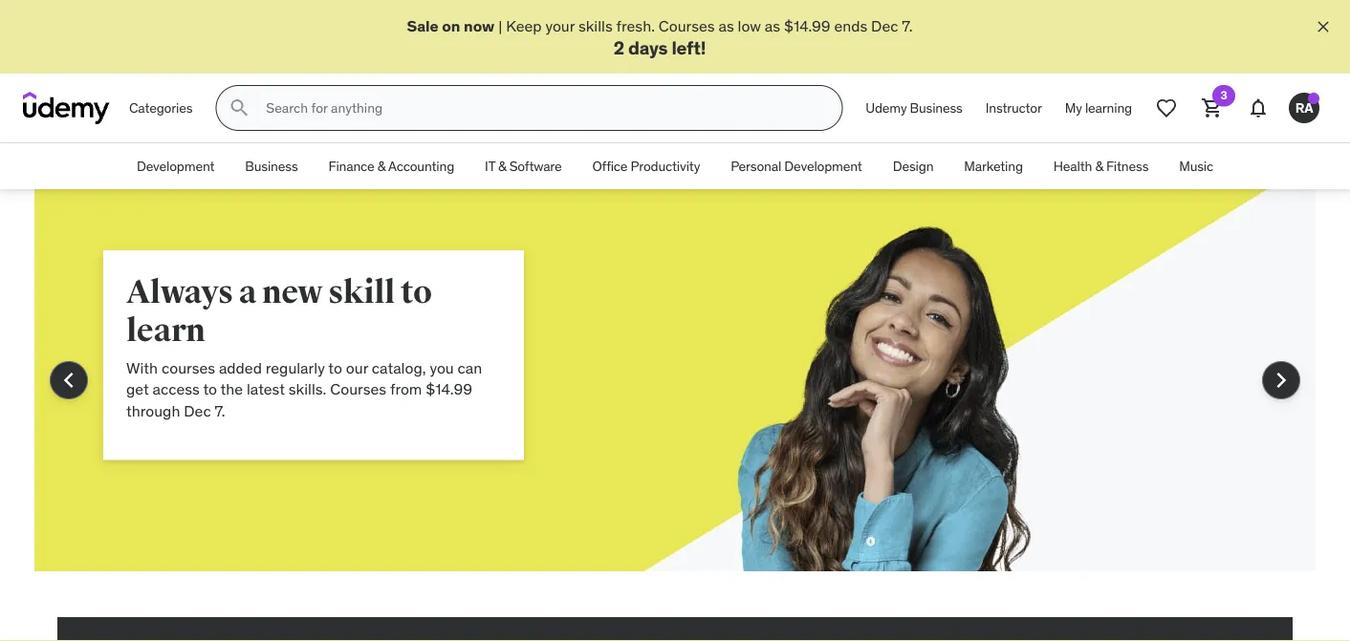 Task type: describe. For each thing, give the bounding box(es) containing it.
regularly
[[266, 358, 325, 378]]

your
[[545, 16, 575, 35]]

my
[[1065, 99, 1082, 117]]

2 as from the left
[[765, 16, 780, 35]]

categories
[[129, 99, 193, 117]]

you
[[430, 358, 454, 378]]

finance & accounting link
[[313, 144, 470, 190]]

ends
[[834, 16, 868, 35]]

from
[[390, 380, 422, 399]]

& for software
[[498, 158, 506, 175]]

dec inside sale on now | keep your skills fresh. courses as low as $14.99 ends dec 7. 2 days left!
[[871, 16, 898, 35]]

it
[[485, 158, 495, 175]]

next image
[[1266, 366, 1297, 396]]

software
[[509, 158, 562, 175]]

carousel element
[[34, 190, 1316, 618]]

it & software link
[[470, 144, 577, 190]]

accounting
[[388, 158, 454, 175]]

Search for anything text field
[[262, 92, 819, 125]]

you have alerts image
[[1308, 93, 1320, 104]]

always a new skill to learn with courses added regularly to our catalog, you can get access to the latest skills. courses from $14.99 through dec 7.
[[126, 273, 482, 421]]

& for fitness
[[1095, 158, 1103, 175]]

business inside business link
[[245, 158, 298, 175]]

2 development from the left
[[784, 158, 862, 175]]

udemy business link
[[854, 85, 974, 131]]

1 horizontal spatial to
[[328, 358, 342, 378]]

7. inside sale on now | keep your skills fresh. courses as low as $14.99 ends dec 7. 2 days left!
[[902, 16, 913, 35]]

marketing link
[[949, 144, 1038, 190]]

finance
[[329, 158, 374, 175]]

always
[[126, 273, 233, 312]]

fresh.
[[616, 16, 655, 35]]

instructor
[[986, 99, 1042, 117]]

our
[[346, 358, 368, 378]]

shopping cart with 3 items image
[[1201, 97, 1224, 120]]

a
[[239, 273, 256, 312]]

get
[[126, 380, 149, 399]]

on
[[442, 16, 460, 35]]

it & software
[[485, 158, 562, 175]]

can
[[458, 358, 482, 378]]

low
[[738, 16, 761, 35]]

|
[[499, 16, 502, 35]]

keep
[[506, 16, 542, 35]]

finance & accounting
[[329, 158, 454, 175]]

business inside udemy business link
[[910, 99, 963, 117]]

health & fitness
[[1054, 158, 1149, 175]]

courses
[[162, 358, 215, 378]]

design link
[[878, 144, 949, 190]]

design
[[893, 158, 934, 175]]

health
[[1054, 158, 1092, 175]]

music link
[[1164, 144, 1229, 190]]

courses inside always a new skill to learn with courses added regularly to our catalog, you can get access to the latest skills. courses from $14.99 through dec 7.
[[330, 380, 386, 399]]

my learning
[[1065, 99, 1132, 117]]

$14.99 inside always a new skill to learn with courses added regularly to our catalog, you can get access to the latest skills. courses from $14.99 through dec 7.
[[426, 380, 472, 399]]

skill
[[328, 273, 395, 312]]

2 vertical spatial to
[[203, 380, 217, 399]]

office productivity link
[[577, 144, 715, 190]]

added
[[219, 358, 262, 378]]



Task type: locate. For each thing, give the bounding box(es) containing it.
instructor link
[[974, 85, 1054, 131]]

learn
[[126, 311, 205, 351]]

1 horizontal spatial business
[[910, 99, 963, 117]]

business down submit search image
[[245, 158, 298, 175]]

3
[[1221, 88, 1227, 103]]

1 horizontal spatial development
[[784, 158, 862, 175]]

courses down the "our"
[[330, 380, 386, 399]]

& right finance
[[378, 158, 386, 175]]

productivity
[[631, 158, 700, 175]]

1 as from the left
[[719, 16, 734, 35]]

7. right ends
[[902, 16, 913, 35]]

7.
[[902, 16, 913, 35], [215, 401, 225, 421]]

0 horizontal spatial 7.
[[215, 401, 225, 421]]

marketing
[[964, 158, 1023, 175]]

office productivity
[[592, 158, 700, 175]]

0 vertical spatial courses
[[659, 16, 715, 35]]

1 horizontal spatial &
[[498, 158, 506, 175]]

1 vertical spatial dec
[[184, 401, 211, 421]]

dec
[[871, 16, 898, 35], [184, 401, 211, 421]]

courses up left!
[[659, 16, 715, 35]]

1 vertical spatial to
[[328, 358, 342, 378]]

3 & from the left
[[1095, 158, 1103, 175]]

ra link
[[1281, 85, 1327, 131]]

udemy business
[[866, 99, 963, 117]]

days
[[628, 36, 668, 59]]

1 vertical spatial 7.
[[215, 401, 225, 421]]

0 vertical spatial $14.99
[[784, 16, 831, 35]]

dec right ends
[[871, 16, 898, 35]]

business
[[910, 99, 963, 117], [245, 158, 298, 175]]

through
[[126, 401, 180, 421]]

& right health
[[1095, 158, 1103, 175]]

development right the personal
[[784, 158, 862, 175]]

0 horizontal spatial as
[[719, 16, 734, 35]]

as right low
[[765, 16, 780, 35]]

close image
[[1314, 17, 1333, 36]]

to left the the
[[203, 380, 217, 399]]

1 horizontal spatial $14.99
[[784, 16, 831, 35]]

& for accounting
[[378, 158, 386, 175]]

as
[[719, 16, 734, 35], [765, 16, 780, 35]]

0 vertical spatial dec
[[871, 16, 898, 35]]

skills.
[[289, 380, 327, 399]]

2 horizontal spatial to
[[401, 273, 432, 312]]

$14.99 inside sale on now | keep your skills fresh. courses as low as $14.99 ends dec 7. 2 days left!
[[784, 16, 831, 35]]

7. down the the
[[215, 401, 225, 421]]

0 vertical spatial to
[[401, 273, 432, 312]]

0 horizontal spatial $14.99
[[426, 380, 472, 399]]

$14.99 down you
[[426, 380, 472, 399]]

udemy image
[[23, 92, 110, 125]]

& inside "link"
[[498, 158, 506, 175]]

left!
[[672, 36, 706, 59]]

1 vertical spatial $14.99
[[426, 380, 472, 399]]

my learning link
[[1054, 85, 1144, 131]]

udemy
[[866, 99, 907, 117]]

office
[[592, 158, 628, 175]]

fitness
[[1106, 158, 1149, 175]]

0 vertical spatial business
[[910, 99, 963, 117]]

sale
[[407, 16, 439, 35]]

dec down the access
[[184, 401, 211, 421]]

0 horizontal spatial business
[[245, 158, 298, 175]]

7. inside always a new skill to learn with courses added regularly to our catalog, you can get access to the latest skills. courses from $14.99 through dec 7.
[[215, 401, 225, 421]]

submit search image
[[228, 97, 251, 120]]

categories button
[[118, 85, 204, 131]]

2
[[614, 36, 624, 59]]

&
[[378, 158, 386, 175], [498, 158, 506, 175], [1095, 158, 1103, 175]]

now
[[464, 16, 495, 35]]

health & fitness link
[[1038, 144, 1164, 190]]

business right udemy
[[910, 99, 963, 117]]

ra
[[1295, 99, 1313, 116]]

dec inside always a new skill to learn with courses added regularly to our catalog, you can get access to the latest skills. courses from $14.99 through dec 7.
[[184, 401, 211, 421]]

1 development from the left
[[137, 158, 215, 175]]

1 vertical spatial courses
[[330, 380, 386, 399]]

2 horizontal spatial &
[[1095, 158, 1103, 175]]

0 horizontal spatial courses
[[330, 380, 386, 399]]

& right it
[[498, 158, 506, 175]]

skills
[[579, 16, 613, 35]]

0 horizontal spatial &
[[378, 158, 386, 175]]

personal development link
[[715, 144, 878, 190]]

1 vertical spatial business
[[245, 158, 298, 175]]

as left low
[[719, 16, 734, 35]]

learning
[[1085, 99, 1132, 117]]

courses
[[659, 16, 715, 35], [330, 380, 386, 399]]

$14.99
[[784, 16, 831, 35], [426, 380, 472, 399]]

access
[[153, 380, 200, 399]]

the
[[220, 380, 243, 399]]

development down categories dropdown button
[[137, 158, 215, 175]]

1 horizontal spatial 7.
[[902, 16, 913, 35]]

1 horizontal spatial as
[[765, 16, 780, 35]]

0 horizontal spatial to
[[203, 380, 217, 399]]

1 horizontal spatial courses
[[659, 16, 715, 35]]

development link
[[121, 144, 230, 190]]

courses inside sale on now | keep your skills fresh. courses as low as $14.99 ends dec 7. 2 days left!
[[659, 16, 715, 35]]

0 horizontal spatial dec
[[184, 401, 211, 421]]

to right skill
[[401, 273, 432, 312]]

catalog,
[[372, 358, 426, 378]]

development
[[137, 158, 215, 175], [784, 158, 862, 175]]

to left the "our"
[[328, 358, 342, 378]]

sale on now | keep your skills fresh. courses as low as $14.99 ends dec 7. 2 days left!
[[407, 16, 913, 59]]

to
[[401, 273, 432, 312], [328, 358, 342, 378], [203, 380, 217, 399]]

personal development
[[731, 158, 862, 175]]

0 horizontal spatial development
[[137, 158, 215, 175]]

$14.99 left ends
[[784, 16, 831, 35]]

latest
[[247, 380, 285, 399]]

previous image
[[54, 366, 84, 396]]

business link
[[230, 144, 313, 190]]

1 horizontal spatial dec
[[871, 16, 898, 35]]

1 & from the left
[[378, 158, 386, 175]]

wishlist image
[[1155, 97, 1178, 120]]

personal
[[731, 158, 781, 175]]

3 link
[[1190, 85, 1236, 131]]

new
[[262, 273, 323, 312]]

notifications image
[[1247, 97, 1270, 120]]

2 & from the left
[[498, 158, 506, 175]]

0 vertical spatial 7.
[[902, 16, 913, 35]]

music
[[1179, 158, 1214, 175]]

with
[[126, 358, 158, 378]]



Task type: vqa. For each thing, say whether or not it's contained in the screenshot.
Communication button
no



